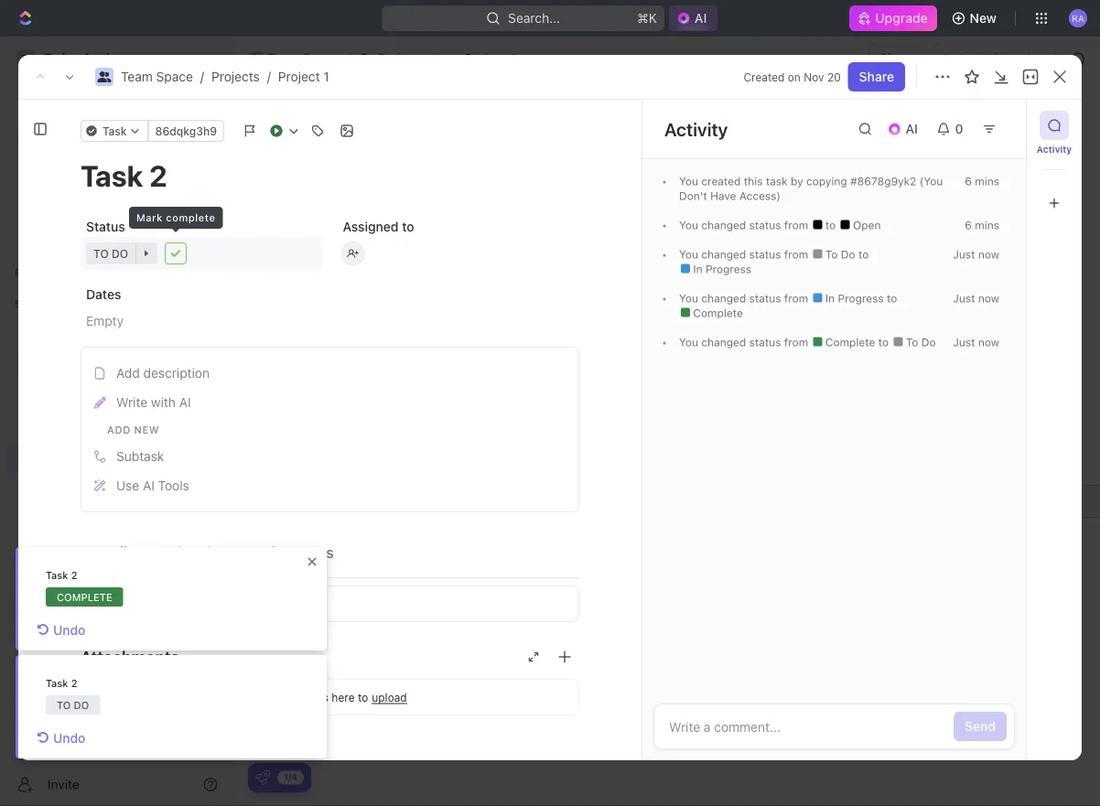 Task type: vqa. For each thing, say whether or not it's contained in the screenshot.


Task type: locate. For each thing, give the bounding box(es) containing it.
1 6 mins from the top
[[966, 175, 1000, 188]]

2 horizontal spatial projects
[[378, 51, 427, 66]]

2 you from the top
[[680, 219, 699, 232]]

send
[[966, 719, 997, 735]]

0 vertical spatial team
[[267, 51, 299, 66]]

changed for in progress
[[702, 292, 747, 305]]

2 now from the top
[[979, 292, 1000, 305]]

ra button
[[1064, 4, 1094, 33]]

2 vertical spatial complete
[[57, 592, 112, 604]]

2 ‎task from the top
[[46, 678, 68, 690]]

6 right (you
[[966, 175, 973, 188]]

0 horizontal spatial task
[[103, 125, 127, 137]]

share right 20
[[860, 69, 895, 84]]

2 vertical spatial projects
[[55, 388, 103, 403]]

project 1 up edit task name 'text box'
[[278, 109, 383, 140]]

progress down hide button
[[706, 263, 752, 276]]

mins up search tasks... text field on the top of the page
[[976, 175, 1000, 188]]

share
[[880, 51, 915, 66], [860, 69, 895, 84]]

0 vertical spatial activity
[[665, 118, 729, 140]]

team right user group image
[[267, 51, 299, 66]]

add up write
[[116, 366, 140, 381]]

1 vertical spatial hide
[[738, 216, 762, 229]]

add left new on the left bottom
[[107, 424, 131, 436]]

0 vertical spatial ‎task
[[46, 570, 68, 582]]

empty
[[86, 314, 124, 329]]

0 horizontal spatial in
[[300, 260, 311, 272]]

activity
[[665, 118, 729, 140], [1038, 144, 1073, 154]]

2 from from the top
[[785, 248, 809, 261]]

do
[[112, 247, 128, 260], [842, 248, 856, 261], [922, 336, 937, 349], [74, 700, 89, 712]]

3 status from the top
[[750, 292, 782, 305]]

‎task 2 for complete
[[46, 570, 77, 582]]

progress down assigned
[[314, 260, 374, 272]]

your
[[281, 692, 304, 704]]

0 vertical spatial project
[[465, 51, 508, 66]]

hide left (you
[[884, 170, 912, 185]]

add
[[969, 118, 993, 133], [116, 366, 140, 381], [107, 424, 131, 436]]

2 vertical spatial project
[[278, 109, 360, 140]]

3 now from the top
[[979, 336, 1000, 349]]

team space up pencil "image"
[[44, 357, 116, 372]]

Edit task name text field
[[81, 158, 580, 193]]

projects
[[378, 51, 427, 66], [212, 69, 260, 84], [55, 388, 103, 403]]

complete
[[691, 307, 744, 320], [823, 336, 879, 349], [57, 592, 112, 604]]

1 horizontal spatial hide
[[884, 170, 912, 185]]

mins down customize
[[976, 219, 1000, 232]]

2 2 from the top
[[71, 678, 77, 690]]

0 vertical spatial project 1
[[465, 51, 518, 66]]

1 vertical spatial ‎task
[[46, 678, 68, 690]]

0 horizontal spatial hide
[[738, 216, 762, 229]]

1 ‎task from the top
[[46, 570, 68, 582]]

1 from from the top
[[785, 219, 809, 232]]

6 down customize button
[[966, 219, 973, 232]]

0 horizontal spatial ai button
[[670, 5, 718, 31]]

0 vertical spatial 2
[[71, 570, 77, 582]]

use
[[116, 479, 139, 494]]

6
[[966, 175, 973, 188], [966, 219, 973, 232]]

0 horizontal spatial project 1 link
[[278, 69, 330, 84]]

team right user group icon
[[121, 69, 153, 84]]

subtasks
[[160, 544, 223, 561]]

0 vertical spatial share
[[880, 51, 915, 66]]

you
[[680, 175, 699, 188], [680, 219, 699, 232], [680, 248, 699, 261], [680, 292, 699, 305], [680, 336, 699, 349]]

project 1 link
[[442, 48, 522, 70], [278, 69, 330, 84]]

4 changed from the top
[[702, 336, 747, 349]]

1 undo from the top
[[53, 623, 86, 638]]

files
[[307, 692, 329, 704]]

just now for progress
[[954, 292, 1000, 305]]

attachments
[[81, 648, 179, 667]]

0 vertical spatial just
[[954, 248, 976, 261]]

2 vertical spatial just now
[[954, 336, 1000, 349]]

do inside dropdown button
[[112, 247, 128, 260]]

1 vertical spatial mins
[[976, 219, 1000, 232]]

just now
[[954, 248, 1000, 261], [954, 292, 1000, 305], [954, 336, 1000, 349]]

1 mins from the top
[[976, 175, 1000, 188]]

project 1 down the search...
[[465, 51, 518, 66]]

drop your files here to upload
[[253, 692, 407, 704]]

0 horizontal spatial project 1
[[278, 109, 383, 140]]

2
[[71, 570, 77, 582], [71, 678, 77, 690]]

3 from from the top
[[785, 292, 809, 305]]

1 vertical spatial ‎task 2
[[46, 678, 77, 690]]

0 horizontal spatial team
[[44, 357, 76, 372]]

0 horizontal spatial projects
[[55, 388, 103, 403]]

project inside 'link'
[[465, 51, 508, 66]]

team space, , element
[[16, 355, 35, 374]]

2 ‎task 2 from the top
[[46, 678, 77, 690]]

1 vertical spatial add
[[116, 366, 140, 381]]

3 you from the top
[[680, 248, 699, 261]]

1 vertical spatial activity
[[1038, 144, 1073, 154]]

0 vertical spatial mins
[[976, 175, 1000, 188]]

tree
[[7, 319, 225, 566]]

project
[[465, 51, 508, 66], [278, 69, 320, 84], [278, 109, 360, 140]]

2 just now from the top
[[954, 292, 1000, 305]]

upgrade
[[876, 11, 928, 26]]

sidebar navigation
[[0, 37, 234, 807]]

task down home link
[[103, 125, 127, 137]]

activity inside task sidebar content section
[[665, 118, 729, 140]]

new
[[971, 11, 997, 26]]

changed status from for to do
[[699, 248, 812, 261]]

progress down open
[[839, 292, 884, 305]]

2 vertical spatial now
[[979, 336, 1000, 349]]

task inside button
[[996, 118, 1024, 133]]

0 horizontal spatial activity
[[665, 118, 729, 140]]

1 horizontal spatial 1
[[365, 109, 378, 140]]

6 mins down customize
[[966, 219, 1000, 232]]

undo for complete
[[53, 623, 86, 638]]

3 changed from the top
[[702, 292, 747, 305]]

space up pencil "image"
[[79, 357, 116, 372]]

1 vertical spatial 6 mins
[[966, 219, 1000, 232]]

changed status from
[[699, 219, 812, 232], [699, 248, 812, 261], [699, 292, 812, 305], [699, 336, 812, 349]]

new button
[[945, 4, 1008, 33]]

0
[[956, 121, 964, 136]]

share for "share" button right of 20
[[860, 69, 895, 84]]

status for to do
[[750, 248, 782, 261]]

write
[[116, 395, 148, 410]]

space
[[303, 51, 340, 66], [156, 69, 193, 84], [79, 357, 116, 372]]

2 changed from the top
[[702, 248, 747, 261]]

space up the '86dqkg3h9'
[[156, 69, 193, 84]]

1 vertical spatial projects
[[212, 69, 260, 84]]

1
[[511, 51, 518, 66], [324, 69, 330, 84], [365, 109, 378, 140]]

2 undo from the top
[[53, 731, 86, 747]]

create custom field
[[124, 597, 247, 612]]

ra
[[1073, 13, 1085, 23]]

team right team space, , element
[[44, 357, 76, 372]]

in progress
[[300, 260, 374, 272], [691, 263, 752, 276], [823, 292, 888, 305]]

20
[[828, 71, 841, 83]]

items
[[296, 544, 334, 561]]

2 changed status from from the top
[[699, 248, 812, 261]]

0 vertical spatial undo
[[53, 623, 86, 638]]

add right 0
[[969, 118, 993, 133]]

1 horizontal spatial team space
[[267, 51, 340, 66]]

undo up attachments
[[53, 623, 86, 638]]

1 vertical spatial just now
[[954, 292, 1000, 305]]

1 now from the top
[[979, 248, 1000, 261]]

‎task 2
[[46, 570, 77, 582], [46, 678, 77, 690]]

1 horizontal spatial space
[[156, 69, 193, 84]]

subtask
[[116, 449, 164, 464]]

2 horizontal spatial complete
[[823, 336, 879, 349]]

add for add task
[[969, 118, 993, 133]]

1 vertical spatial just
[[954, 292, 976, 305]]

from for complete
[[785, 336, 809, 349]]

1 vertical spatial 2
[[71, 678, 77, 690]]

0 vertical spatial add
[[969, 118, 993, 133]]

ai right with
[[179, 395, 191, 410]]

0 horizontal spatial projects link
[[55, 381, 174, 410]]

to inside dropdown button
[[93, 247, 109, 260]]

now for do
[[979, 248, 1000, 261]]

2 for complete
[[71, 570, 77, 582]]

task inside dropdown button
[[103, 125, 127, 137]]

1 2 from the top
[[71, 570, 77, 582]]

2 vertical spatial just
[[954, 336, 976, 349]]

hide down access)
[[738, 216, 762, 229]]

progress
[[314, 260, 374, 272], [706, 263, 752, 276], [839, 292, 884, 305]]

mins for created this task by copying
[[976, 175, 1000, 188]]

empty button
[[81, 305, 323, 338]]

task right 0
[[996, 118, 1024, 133]]

0 vertical spatial complete
[[691, 307, 744, 320]]

1 changed from the top
[[702, 219, 747, 232]]

you for in progress
[[680, 292, 699, 305]]

ai left the 0 dropdown button
[[906, 121, 919, 136]]

now
[[979, 248, 1000, 261], [979, 292, 1000, 305], [979, 336, 1000, 349]]

6 mins for created this task by copying
[[966, 175, 1000, 188]]

4 from from the top
[[785, 336, 809, 349]]

86dqkg3h9 button
[[148, 120, 224, 142]]

1 horizontal spatial activity
[[1038, 144, 1073, 154]]

user group image
[[98, 71, 111, 82]]

2 status from the top
[[750, 248, 782, 261]]

4 you from the top
[[680, 292, 699, 305]]

in progress down assigned
[[300, 260, 374, 272]]

team space
[[267, 51, 340, 66], [44, 357, 116, 372]]

2 vertical spatial add
[[107, 424, 131, 436]]

customize
[[945, 170, 1009, 185]]

mins
[[976, 175, 1000, 188], [976, 219, 1000, 232]]

share button right 20
[[849, 62, 906, 92]]

6 mins up search tasks... text field on the top of the page
[[966, 175, 1000, 188]]

1 vertical spatial space
[[156, 69, 193, 84]]

undo up invite
[[53, 731, 86, 747]]

1 vertical spatial team space
[[44, 357, 116, 372]]

2 vertical spatial 1
[[365, 109, 378, 140]]

3 changed status from from the top
[[699, 292, 812, 305]]

1 vertical spatial now
[[979, 292, 1000, 305]]

ai inside ai dropdown button
[[906, 121, 919, 136]]

0 vertical spatial just now
[[954, 248, 1000, 261]]

2 6 from the top
[[966, 219, 973, 232]]

details button
[[81, 536, 142, 569]]

2 6 mins from the top
[[966, 219, 1000, 232]]

0 vertical spatial hide
[[884, 170, 912, 185]]

don't
[[680, 190, 708, 202]]

dashboards
[[44, 189, 115, 204]]

hide button
[[730, 211, 769, 233]]

task sidebar navigation tab list
[[1035, 111, 1075, 218]]

5 you from the top
[[680, 336, 699, 349]]

2 vertical spatial team
[[44, 357, 76, 372]]

4 status from the top
[[750, 336, 782, 349]]

0 vertical spatial projects
[[378, 51, 427, 66]]

team space link
[[245, 48, 344, 70], [121, 69, 193, 84], [44, 350, 222, 379]]

0 vertical spatial now
[[979, 248, 1000, 261]]

0 vertical spatial 6
[[966, 175, 973, 188]]

2 horizontal spatial 1
[[511, 51, 518, 66]]

have
[[711, 190, 737, 202]]

ai button up hide dropdown button
[[881, 114, 930, 144]]

2 for to do
[[71, 678, 77, 690]]

in progress down open
[[823, 292, 888, 305]]

ai right use
[[143, 479, 155, 494]]

1 horizontal spatial projects link
[[212, 69, 260, 84]]

0 horizontal spatial space
[[79, 357, 116, 372]]

1 horizontal spatial ai button
[[881, 114, 930, 144]]

1 6 from the top
[[966, 175, 973, 188]]

1 horizontal spatial team
[[121, 69, 153, 84]]

1 vertical spatial team
[[121, 69, 153, 84]]

tree containing team space
[[7, 319, 225, 566]]

space right user group image
[[303, 51, 340, 66]]

1 horizontal spatial project 1
[[465, 51, 518, 66]]

2 just from the top
[[954, 292, 976, 305]]

3 just from the top
[[954, 336, 976, 349]]

invite
[[48, 778, 79, 793]]

in progress down hide button
[[691, 263, 752, 276]]

1 vertical spatial share
[[860, 69, 895, 84]]

share button
[[869, 44, 926, 73], [849, 62, 906, 92]]

share down 'upgrade' link
[[880, 51, 915, 66]]

ai button right "⌘k" on the right
[[670, 5, 718, 31]]

add for add description
[[116, 366, 140, 381]]

6 for changed status from
[[966, 219, 973, 232]]

undo
[[53, 623, 86, 638], [53, 731, 86, 747]]

team space right user group image
[[267, 51, 340, 66]]

1 just from the top
[[954, 248, 976, 261]]

1 ‎task 2 from the top
[[46, 570, 77, 582]]

2 horizontal spatial progress
[[839, 292, 884, 305]]

‎task 2 for to do
[[46, 678, 77, 690]]

just now for do
[[954, 248, 1000, 261]]

1 vertical spatial 6
[[966, 219, 973, 232]]

0 vertical spatial 1
[[511, 51, 518, 66]]

1 horizontal spatial task
[[996, 118, 1024, 133]]

create
[[124, 597, 164, 612]]

2 vertical spatial space
[[79, 357, 116, 372]]

just for progress
[[954, 292, 976, 305]]

ai right "⌘k" on the right
[[695, 11, 707, 26]]

#8678g9yk2
[[851, 175, 917, 188]]

0 vertical spatial ‎task 2
[[46, 570, 77, 582]]

description
[[143, 366, 210, 381]]

1 vertical spatial undo
[[53, 731, 86, 747]]

hide
[[884, 170, 912, 185], [738, 216, 762, 229]]

1 just now from the top
[[954, 248, 1000, 261]]

0 horizontal spatial 1
[[324, 69, 330, 84]]

0 vertical spatial ai button
[[670, 5, 718, 31]]

6 mins
[[966, 175, 1000, 188], [966, 219, 1000, 232]]

2 horizontal spatial in progress
[[823, 292, 888, 305]]

‎task for to do
[[46, 678, 68, 690]]

0 horizontal spatial team space
[[44, 357, 116, 372]]

0 vertical spatial space
[[303, 51, 340, 66]]

task button
[[81, 120, 149, 142]]

0 vertical spatial 6 mins
[[966, 175, 1000, 188]]

just for do
[[954, 248, 976, 261]]

add task
[[969, 118, 1024, 133]]

‎task
[[46, 570, 68, 582], [46, 678, 68, 690]]

details
[[88, 544, 135, 561]]

2 mins from the top
[[976, 219, 1000, 232]]

4 changed status from from the top
[[699, 336, 812, 349]]

task sidebar content section
[[638, 100, 1027, 761]]

from
[[785, 219, 809, 232], [785, 248, 809, 261], [785, 292, 809, 305], [785, 336, 809, 349]]



Task type: describe. For each thing, give the bounding box(es) containing it.
automations button
[[935, 45, 1030, 72]]

home link
[[7, 89, 225, 118]]

projects inside tree
[[55, 388, 103, 403]]

1 you from the top
[[680, 175, 699, 188]]

team space inside sidebar navigation
[[44, 357, 116, 372]]

dates
[[86, 287, 121, 302]]

0 vertical spatial team space
[[267, 51, 340, 66]]

0 horizontal spatial progress
[[314, 260, 374, 272]]

2 horizontal spatial team
[[267, 51, 299, 66]]

onboarding checklist button image
[[256, 771, 270, 786]]

write with ai
[[116, 395, 191, 410]]

now for progress
[[979, 292, 1000, 305]]

status for complete
[[750, 336, 782, 349]]

use ai tools
[[116, 479, 189, 494]]

home
[[44, 96, 79, 111]]

upload
[[372, 692, 407, 704]]

access)
[[740, 190, 781, 202]]

1/4
[[284, 773, 298, 783]]

add new
[[107, 424, 160, 436]]

2 horizontal spatial projects link
[[355, 48, 431, 70]]

here
[[332, 692, 355, 704]]

share button down 'upgrade' link
[[869, 44, 926, 73]]

1 changed status from from the top
[[699, 219, 812, 232]]

tree inside sidebar navigation
[[7, 319, 225, 566]]

3 just now from the top
[[954, 336, 1000, 349]]

undo for to do
[[53, 731, 86, 747]]

hide inside button
[[738, 216, 762, 229]]

add task button
[[958, 111, 1035, 140]]

team space link inside tree
[[44, 350, 222, 379]]

0 button
[[930, 114, 975, 144]]

write with ai button
[[87, 388, 573, 418]]

add description button
[[87, 359, 573, 388]]

0 horizontal spatial complete
[[57, 592, 112, 604]]

you for complete
[[680, 336, 699, 349]]

pencil image
[[94, 397, 106, 409]]

you for to do
[[680, 248, 699, 261]]

1 vertical spatial ai button
[[881, 114, 930, 144]]

inbox link
[[7, 120, 225, 149]]

1 horizontal spatial in
[[694, 263, 703, 276]]

search button
[[787, 165, 858, 191]]

action
[[249, 544, 292, 561]]

ai button
[[881, 114, 930, 144]]

1 inside 'link'
[[511, 51, 518, 66]]

created on nov 20
[[744, 71, 841, 83]]

spaces
[[15, 298, 53, 311]]

to do inside dropdown button
[[93, 247, 128, 260]]

action items button
[[242, 536, 341, 569]]

1 horizontal spatial in progress
[[691, 263, 752, 276]]

status
[[86, 219, 125, 234]]

1 horizontal spatial project 1 link
[[442, 48, 522, 70]]

changed for to do
[[702, 248, 747, 261]]

1 horizontal spatial progress
[[706, 263, 752, 276]]

created
[[702, 175, 741, 188]]

team space / projects / project 1
[[121, 69, 330, 84]]

6 mins for changed status from
[[966, 219, 1000, 232]]

use ai tools button
[[87, 472, 573, 501]]

nov
[[804, 71, 825, 83]]

action items
[[249, 544, 334, 561]]

drop
[[253, 692, 278, 704]]

upload button
[[372, 692, 407, 704]]

add description
[[116, 366, 210, 381]]

from for in progress
[[785, 292, 809, 305]]

field
[[218, 597, 247, 612]]

1 vertical spatial complete
[[823, 336, 879, 349]]

custom
[[167, 597, 214, 612]]

dashboards link
[[7, 182, 225, 212]]

automations
[[944, 51, 1020, 66]]

Search tasks... text field
[[873, 208, 1056, 236]]

assigned to
[[343, 219, 415, 234]]

ai inside "write with ai" button
[[179, 395, 191, 410]]

‎task for complete
[[46, 570, 68, 582]]

subtask button
[[87, 442, 573, 472]]

changed status from for complete
[[699, 336, 812, 349]]

inbox
[[44, 127, 76, 142]]

user group image
[[251, 54, 262, 63]]

team inside tree
[[44, 357, 76, 372]]

search...
[[509, 11, 561, 26]]

add for add new
[[107, 424, 131, 436]]

tools
[[158, 479, 189, 494]]

with
[[151, 395, 176, 410]]

this
[[744, 175, 763, 188]]

copying
[[807, 175, 848, 188]]

2 horizontal spatial in
[[826, 292, 835, 305]]

mins for changed status from
[[976, 219, 1000, 232]]

created this task by copying
[[699, 175, 851, 188]]

favorites button
[[7, 262, 70, 284]]

86dqkg3h9
[[155, 125, 217, 137]]

customize button
[[921, 165, 1015, 191]]

6 for created this task by copying
[[966, 175, 973, 188]]

2 horizontal spatial space
[[303, 51, 340, 66]]

changed status from for in progress
[[699, 292, 812, 305]]

on
[[788, 71, 801, 83]]

activity inside task sidebar navigation tab list
[[1038, 144, 1073, 154]]

share for "share" button below 'upgrade' link
[[880, 51, 915, 66]]

⌘k
[[638, 11, 658, 26]]

by
[[791, 175, 804, 188]]

subtasks button
[[153, 536, 231, 569]]

space inside tree
[[79, 357, 116, 372]]

1 vertical spatial project
[[278, 69, 320, 84]]

new
[[134, 424, 160, 436]]

from for to do
[[785, 248, 809, 261]]

1 vertical spatial 1
[[324, 69, 330, 84]]

open
[[851, 219, 882, 232]]

assigned
[[343, 219, 399, 234]]

(you
[[920, 175, 944, 188]]

1 horizontal spatial projects
[[212, 69, 260, 84]]

search
[[811, 170, 853, 185]]

ai inside use ai tools button
[[143, 479, 155, 494]]

hide inside dropdown button
[[884, 170, 912, 185]]

favorites
[[15, 267, 63, 279]]

status for in progress
[[750, 292, 782, 305]]

attachments button
[[81, 636, 580, 680]]

1 status from the top
[[750, 219, 782, 232]]

send button
[[955, 713, 1008, 742]]

changed for complete
[[702, 336, 747, 349]]

1 vertical spatial project 1
[[278, 109, 383, 140]]

to do button
[[81, 237, 323, 270]]

1 horizontal spatial complete
[[691, 307, 744, 320]]

task
[[767, 175, 788, 188]]

project 1 inside 'link'
[[465, 51, 518, 66]]

0 horizontal spatial in progress
[[300, 260, 374, 272]]

created
[[744, 71, 785, 83]]

#8678g9yk2 (you don't have access)
[[680, 175, 944, 202]]

upgrade link
[[850, 5, 938, 31]]

hide button
[[862, 165, 918, 191]]

onboarding checklist button element
[[256, 771, 270, 786]]

create custom field button
[[81, 586, 580, 623]]



